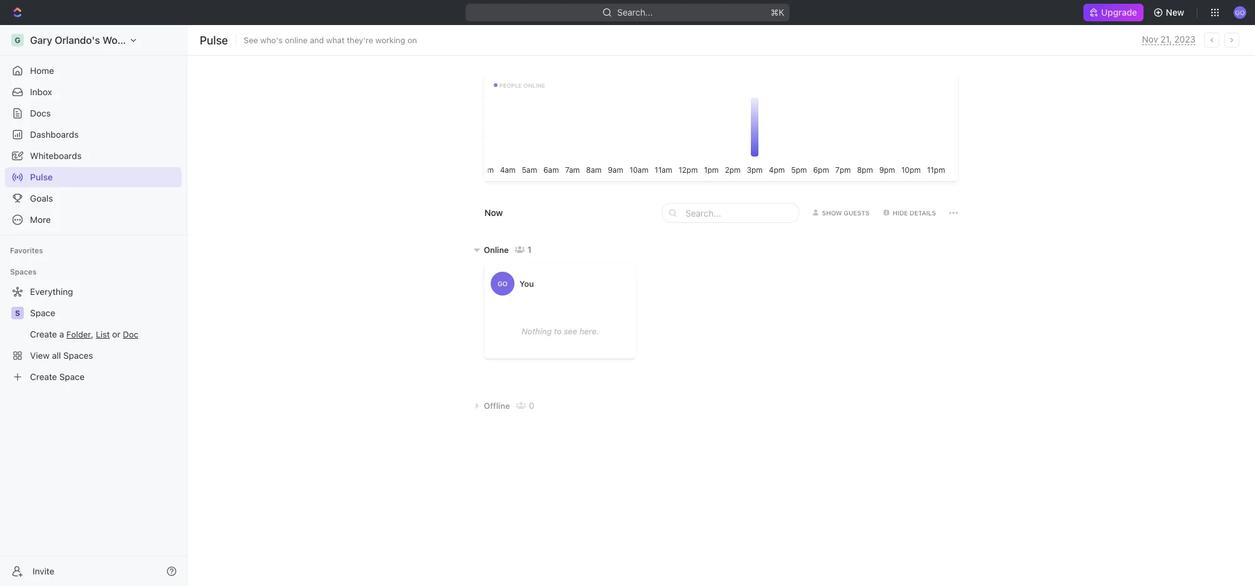 Task type: locate. For each thing, give the bounding box(es) containing it.
1 vertical spatial pulse
[[30, 172, 53, 182]]

Search... text field
[[686, 204, 795, 222]]

spaces down folder
[[63, 351, 93, 361]]

create for create a folder , list or doc
[[30, 329, 57, 340]]

doc button
[[123, 330, 138, 340]]

who's
[[260, 35, 283, 45]]

2 create from the top
[[30, 372, 57, 382]]

everything link
[[5, 282, 179, 302]]

details
[[910, 210, 936, 217]]

1 horizontal spatial pulse
[[200, 33, 228, 47]]

1 vertical spatial spaces
[[63, 351, 93, 361]]

or
[[112, 329, 121, 340]]

list
[[96, 330, 110, 340]]

s
[[15, 309, 20, 318]]

list button
[[96, 330, 110, 340]]

upgrade link
[[1084, 4, 1144, 21]]

go
[[1236, 9, 1246, 16], [498, 280, 508, 287]]

0 vertical spatial go
[[1236, 9, 1246, 16]]

show
[[822, 210, 842, 217]]

view all spaces link
[[5, 346, 179, 366]]

favorites button
[[5, 243, 48, 258]]

5pm
[[791, 165, 807, 174]]

create
[[30, 329, 57, 340], [30, 372, 57, 382]]

1 vertical spatial create
[[30, 372, 57, 382]]

4pm 5pm 6pm 7pm 8pm 9pm 10pm 11pm
[[769, 165, 945, 174]]

space down everything at the left of page
[[30, 308, 55, 318]]

pulse left see
[[200, 33, 228, 47]]

dashboards link
[[5, 125, 182, 145]]

0 horizontal spatial go
[[498, 280, 508, 287]]

on
[[408, 35, 417, 45]]

21,
[[1161, 34, 1173, 44]]

doc
[[123, 330, 138, 340]]

orlando's
[[55, 34, 100, 46]]

and
[[310, 35, 324, 45]]

1 create from the top
[[30, 329, 57, 340]]

pulse up goals
[[30, 172, 53, 182]]

nov 21, 2023
[[1143, 34, 1196, 44]]

0 horizontal spatial pulse
[[30, 172, 53, 182]]

⌘k
[[771, 7, 785, 18]]

favorites
[[10, 246, 43, 255]]

pulse
[[200, 33, 228, 47], [30, 172, 53, 182]]

0 horizontal spatial online
[[285, 35, 308, 45]]

offline
[[484, 401, 510, 411]]

0 vertical spatial create
[[30, 329, 57, 340]]

4am
[[500, 165, 516, 174]]

inbox link
[[5, 82, 182, 102]]

0 vertical spatial spaces
[[10, 268, 37, 276]]

0 vertical spatial pulse
[[200, 33, 228, 47]]

working
[[376, 35, 406, 45]]

3am
[[478, 165, 494, 174]]

2023
[[1175, 34, 1196, 44]]

hide details
[[893, 210, 936, 217]]

create left a in the left bottom of the page
[[30, 329, 57, 340]]

more
[[30, 215, 51, 225]]

spaces down favorites button
[[10, 268, 37, 276]]

online
[[285, 35, 308, 45], [524, 82, 546, 89]]

online left 'and' at the left top of page
[[285, 35, 308, 45]]

0 vertical spatial space
[[30, 308, 55, 318]]

people online
[[500, 82, 546, 89]]

1
[[528, 245, 532, 255]]

what
[[326, 35, 345, 45]]

space down the view all spaces
[[59, 372, 85, 382]]

1pm
[[704, 165, 719, 174]]

create space link
[[5, 367, 179, 387]]

dashboards
[[30, 129, 79, 140]]

tree
[[5, 282, 182, 387]]

7pm
[[835, 165, 851, 174]]

online right people
[[524, 82, 546, 89]]

a
[[59, 329, 64, 340]]

nothing to see here.
[[522, 326, 599, 336]]

gary
[[30, 34, 52, 46]]

tree containing everything
[[5, 282, 182, 387]]

space
[[30, 308, 55, 318], [59, 372, 85, 382]]

docs
[[30, 108, 51, 118]]

0 vertical spatial online
[[285, 35, 308, 45]]

all
[[52, 351, 61, 361]]

goals
[[30, 193, 53, 204]]

1 horizontal spatial go
[[1236, 9, 1246, 16]]

nov 21, 2023 button
[[1143, 34, 1196, 45]]

0
[[529, 401, 535, 411]]

1 vertical spatial space
[[59, 372, 85, 382]]

create inside 'create space' link
[[30, 372, 57, 382]]

nov
[[1143, 34, 1159, 44]]

create down the view
[[30, 372, 57, 382]]

go button
[[1231, 3, 1251, 23]]

go inside go dropdown button
[[1236, 9, 1246, 16]]

1 horizontal spatial space
[[59, 372, 85, 382]]

create for create space
[[30, 372, 57, 382]]

spaces
[[10, 268, 37, 276], [63, 351, 93, 361]]

1 horizontal spatial online
[[524, 82, 546, 89]]

nothing
[[522, 326, 552, 336]]

0 horizontal spatial spaces
[[10, 268, 37, 276]]

g
[[15, 36, 20, 44]]

11am
[[655, 165, 672, 174]]

sidebar navigation
[[0, 25, 190, 587]]



Task type: describe. For each thing, give the bounding box(es) containing it.
they're
[[347, 35, 373, 45]]

you
[[520, 279, 534, 289]]

10pm
[[902, 165, 921, 174]]

8pm
[[857, 165, 873, 174]]

1 vertical spatial online
[[524, 82, 546, 89]]

everything
[[30, 287, 73, 297]]

9am
[[608, 165, 623, 174]]

to
[[554, 326, 562, 336]]

search...
[[618, 7, 653, 18]]

view
[[30, 351, 50, 361]]

tree inside sidebar navigation
[[5, 282, 182, 387]]

people
[[500, 82, 522, 89]]

invite
[[33, 566, 54, 577]]

4am 5am 6am 7am 8am 9am 10am 11am 12pm 1pm 2pm
[[500, 165, 741, 174]]

7am
[[565, 165, 580, 174]]

see
[[564, 326, 577, 336]]

see
[[244, 35, 258, 45]]

inbox
[[30, 87, 52, 97]]

create space
[[30, 372, 85, 382]]

6am
[[543, 165, 559, 174]]

folder
[[66, 330, 91, 340]]

folder button
[[66, 330, 91, 340]]

upgrade
[[1102, 7, 1138, 18]]

now
[[485, 208, 503, 218]]

whiteboards link
[[5, 146, 182, 166]]

new
[[1166, 7, 1185, 18]]

1 horizontal spatial spaces
[[63, 351, 93, 361]]

pulse link
[[5, 167, 182, 187]]

space, , element
[[11, 307, 24, 320]]

see who's online and what they're working on
[[244, 35, 417, 45]]

gary orlando's workspace, , element
[[11, 34, 24, 46]]

1 vertical spatial go
[[498, 280, 508, 287]]

more button
[[5, 210, 182, 230]]

9pm
[[879, 165, 895, 174]]

show guests
[[822, 210, 870, 217]]

online
[[484, 245, 509, 255]]

gary orlando's workspace
[[30, 34, 155, 46]]

8am
[[586, 165, 602, 174]]

2pm
[[725, 165, 741, 174]]

hide
[[893, 210, 908, 217]]

12pm
[[679, 165, 698, 174]]

view all spaces
[[30, 351, 93, 361]]

new button
[[1149, 3, 1192, 23]]

3pm
[[747, 165, 763, 174]]

6pm
[[813, 165, 829, 174]]

5am
[[522, 165, 537, 174]]

home link
[[5, 61, 182, 81]]

,
[[91, 329, 94, 340]]

0 horizontal spatial space
[[30, 308, 55, 318]]

space link
[[30, 303, 179, 323]]

4pm
[[769, 165, 785, 174]]

home
[[30, 65, 54, 76]]

create a folder , list or doc
[[30, 329, 138, 340]]

whiteboards
[[30, 151, 82, 161]]

here.
[[580, 326, 599, 336]]

10am
[[630, 165, 648, 174]]

guests
[[844, 210, 870, 217]]

workspace
[[103, 34, 155, 46]]

goals link
[[5, 189, 182, 209]]

pulse inside 'link'
[[30, 172, 53, 182]]

docs link
[[5, 103, 182, 123]]

11pm
[[927, 165, 945, 174]]



Task type: vqa. For each thing, say whether or not it's contained in the screenshot.
Whiteboards
yes



